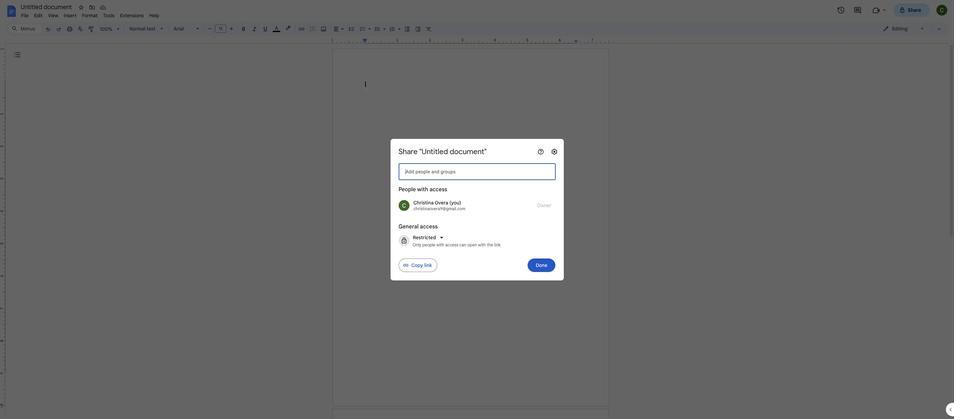 Task type: describe. For each thing, give the bounding box(es) containing it.
Star checkbox
[[77, 3, 86, 12]]

bottom margin image
[[0, 372, 5, 406]]

top margin image
[[0, 49, 5, 83]]

share. private to only me. image
[[899, 7, 906, 13]]



Task type: locate. For each thing, give the bounding box(es) containing it.
left margin image
[[333, 38, 367, 43]]

Menus field
[[8, 24, 42, 34]]

application
[[0, 0, 954, 420]]

menu bar banner
[[0, 0, 954, 420]]

menu bar inside "menu bar" banner
[[18, 9, 162, 20]]

main toolbar
[[42, 0, 434, 320]]

menu bar
[[18, 9, 162, 20]]

right margin image
[[575, 38, 609, 43]]

Rename text field
[[18, 3, 76, 11]]



Task type: vqa. For each thing, say whether or not it's contained in the screenshot.
the Last week "heading"
no



